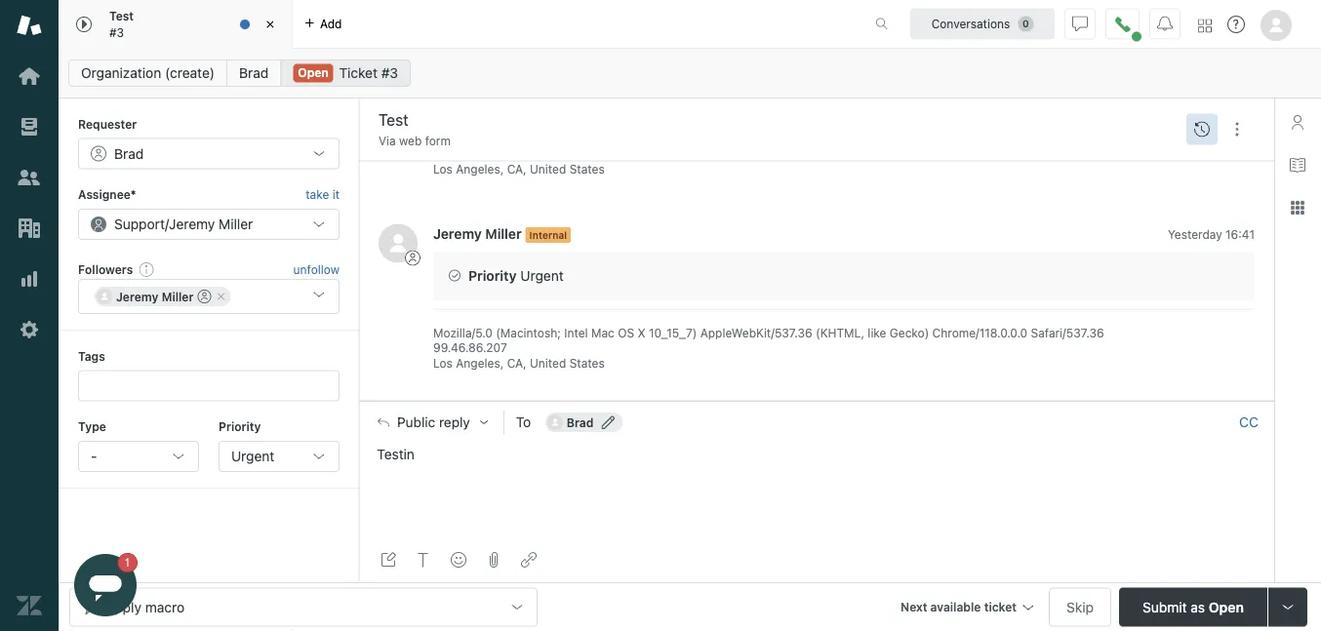 Task type: locate. For each thing, give the bounding box(es) containing it.
los down form
[[433, 163, 453, 176]]

test #3
[[109, 9, 134, 39]]

jeremy inside conversationlabel log
[[433, 225, 482, 242]]

internal
[[530, 229, 567, 240]]

klobrad84@gmail.com image
[[547, 415, 563, 430]]

miller inside option
[[162, 290, 194, 304]]

2 horizontal spatial jeremy
[[433, 225, 482, 242]]

insert emojis image
[[451, 552, 467, 568]]

unfollow button
[[293, 261, 340, 278]]

priority
[[469, 268, 517, 284], [219, 420, 261, 434]]

1 horizontal spatial brad
[[239, 65, 269, 81]]

99.46.86.207 down mozilla/5.0
[[433, 341, 507, 355]]

urgent inside conversationlabel log
[[521, 268, 564, 284]]

Public reply composer text field
[[369, 443, 1266, 484]]

ca, inside "99.46.86.207 los angeles, ca, united states"
[[507, 163, 527, 176]]

- button
[[78, 441, 199, 472]]

united up internal
[[530, 163, 566, 176]]

urgent
[[521, 268, 564, 284], [231, 449, 275, 465]]

brad inside requester element
[[114, 145, 144, 161]]

1 ca, from the top
[[507, 163, 527, 176]]

chrome/118.0.0.0
[[933, 326, 1028, 340]]

yesterday 16:41
[[1168, 227, 1255, 241]]

ca, down (macintosh;
[[507, 356, 527, 370]]

skip
[[1067, 599, 1094, 615]]

0 vertical spatial #3
[[109, 25, 124, 39]]

1 vertical spatial states
[[570, 356, 605, 370]]

#3 inside secondary element
[[381, 65, 398, 81]]

99.46.86.207
[[433, 148, 507, 161], [433, 341, 507, 355]]

edit user image
[[602, 416, 615, 429]]

brad down requester
[[114, 145, 144, 161]]

conversations button
[[911, 8, 1055, 40]]

-
[[91, 449, 97, 465]]

99.46.86.207 right web
[[433, 148, 507, 161]]

jeremy for jeremy miller internal
[[433, 225, 482, 242]]

0 horizontal spatial brad
[[114, 145, 144, 161]]

safari/537.36
[[1031, 326, 1105, 340]]

add link (cmd k) image
[[521, 552, 537, 568]]

customer context image
[[1290, 114, 1306, 130]]

0 horizontal spatial #3
[[109, 25, 124, 39]]

1 horizontal spatial miller
[[219, 216, 253, 232]]

followers
[[78, 262, 133, 276]]

0 horizontal spatial open
[[298, 66, 329, 80]]

jeremy inside option
[[116, 290, 159, 304]]

macro
[[145, 599, 185, 615]]

ticket
[[985, 601, 1017, 614]]

priority inside conversationlabel log
[[469, 268, 517, 284]]

urgent button
[[219, 441, 340, 472]]

10_15_7)
[[649, 326, 697, 340]]

remove image
[[215, 291, 227, 303]]

zendesk image
[[17, 593, 42, 619]]

brad down close icon
[[239, 65, 269, 81]]

states
[[570, 163, 605, 176], [570, 356, 605, 370]]

angeles, down mozilla/5.0
[[456, 356, 504, 370]]

customers image
[[17, 165, 42, 190]]

jeremy miller
[[116, 290, 194, 304]]

0 vertical spatial los
[[433, 163, 453, 176]]

secondary element
[[59, 54, 1322, 93]]

los
[[433, 163, 453, 176], [433, 356, 453, 370]]

2 horizontal spatial brad
[[567, 416, 594, 429]]

angeles, up jeremy miller link
[[456, 163, 504, 176]]

1 vertical spatial #3
[[381, 65, 398, 81]]

jeremy miller internal
[[433, 225, 567, 242]]

main element
[[0, 0, 59, 632]]

united down (macintosh;
[[530, 356, 566, 370]]

99.46.86.207 los angeles, ca, united states
[[433, 148, 605, 176]]

jeremy miller option
[[95, 287, 231, 307]]

2 states from the top
[[570, 356, 605, 370]]

1 states from the top
[[570, 163, 605, 176]]

#3 right the ticket
[[381, 65, 398, 81]]

testin
[[377, 447, 415, 463]]

cc button
[[1240, 414, 1259, 431]]

yesterday
[[1168, 227, 1223, 241]]

assignee*
[[78, 188, 136, 201]]

0 vertical spatial 99.46.86.207
[[433, 148, 507, 161]]

displays possible ticket submission types image
[[1281, 600, 1296, 615]]

miller left user is an agent image
[[162, 290, 194, 304]]

0 vertical spatial priority
[[469, 268, 517, 284]]

jeremy down info on adding followers icon
[[116, 290, 159, 304]]

skip button
[[1049, 588, 1112, 627]]

public reply
[[397, 414, 470, 430]]

add
[[320, 17, 342, 31]]

views image
[[17, 114, 42, 140]]

1 vertical spatial priority
[[219, 420, 261, 434]]

0 vertical spatial states
[[570, 163, 605, 176]]

Subject field
[[375, 108, 1181, 132]]

1 vertical spatial brad
[[114, 145, 144, 161]]

tab
[[59, 0, 293, 49]]

brad for to
[[567, 416, 594, 429]]

0 horizontal spatial jeremy
[[116, 290, 159, 304]]

1 vertical spatial 99.46.86.207
[[433, 341, 507, 355]]

submit as open
[[1143, 599, 1244, 615]]

priority down the 'jeremy miller internal'
[[469, 268, 517, 284]]

priority for priority urgent
[[469, 268, 517, 284]]

open left the ticket
[[298, 66, 329, 80]]

take it
[[306, 188, 340, 201]]

organization (create)
[[81, 65, 215, 81]]

miller inside the assignee* element
[[219, 216, 253, 232]]

0 vertical spatial urgent
[[521, 268, 564, 284]]

1 vertical spatial los
[[433, 356, 453, 370]]

2 los from the top
[[433, 356, 453, 370]]

requester
[[78, 117, 137, 131]]

1 vertical spatial open
[[1209, 599, 1244, 615]]

applewebkit/537.36
[[701, 326, 813, 340]]

miller up priority urgent
[[485, 225, 522, 242]]

via web form
[[379, 134, 451, 148]]

2 angeles, from the top
[[456, 356, 504, 370]]

2 united from the top
[[530, 356, 566, 370]]

miller right /
[[219, 216, 253, 232]]

open
[[298, 66, 329, 80], [1209, 599, 1244, 615]]

brad for requester
[[114, 145, 144, 161]]

jeremy right avatar
[[433, 225, 482, 242]]

take it button
[[306, 185, 340, 205]]

1 99.46.86.207 from the top
[[433, 148, 507, 161]]

zendesk products image
[[1199, 19, 1212, 33]]

support / jeremy miller
[[114, 216, 253, 232]]

public reply button
[[360, 402, 503, 443]]

0 vertical spatial open
[[298, 66, 329, 80]]

2 horizontal spatial miller
[[485, 225, 522, 242]]

0 vertical spatial united
[[530, 163, 566, 176]]

#3 for ticket #3
[[381, 65, 398, 81]]

0 vertical spatial ca,
[[507, 163, 527, 176]]

open right as
[[1209, 599, 1244, 615]]

jeremy
[[169, 216, 215, 232], [433, 225, 482, 242], [116, 290, 159, 304]]

1 vertical spatial angeles,
[[456, 356, 504, 370]]

states inside mozilla/5.0 (macintosh; intel mac os x 10_15_7) applewebkit/537.36 (khtml, like gecko) chrome/118.0.0.0 safari/537.36 99.46.86.207 los angeles, ca, united states
[[570, 356, 605, 370]]

priority for priority
[[219, 420, 261, 434]]

ca, up the 'jeremy miller internal'
[[507, 163, 527, 176]]

0 horizontal spatial miller
[[162, 290, 194, 304]]

priority up the urgent popup button
[[219, 420, 261, 434]]

ticket
[[339, 65, 378, 81]]

(khtml,
[[816, 326, 865, 340]]

organization (create) button
[[68, 60, 227, 87]]

os
[[618, 326, 635, 340]]

1 horizontal spatial #3
[[381, 65, 398, 81]]

test
[[109, 9, 134, 23]]

#3 down test
[[109, 25, 124, 39]]

1 horizontal spatial jeremy
[[169, 216, 215, 232]]

brad
[[239, 65, 269, 81], [114, 145, 144, 161], [567, 416, 594, 429]]

/
[[165, 216, 169, 232]]

apply macro
[[105, 599, 185, 615]]

get started image
[[17, 63, 42, 89]]

draft mode image
[[381, 552, 396, 568]]

2 vertical spatial brad
[[567, 416, 594, 429]]

get help image
[[1228, 16, 1245, 33]]

take
[[306, 188, 329, 201]]

angeles, inside "99.46.86.207 los angeles, ca, united states"
[[456, 163, 504, 176]]

#3
[[109, 25, 124, 39], [381, 65, 398, 81]]

1 vertical spatial united
[[530, 356, 566, 370]]

miller
[[219, 216, 253, 232], [485, 225, 522, 242], [162, 290, 194, 304]]

1 horizontal spatial urgent
[[521, 268, 564, 284]]

1 los from the top
[[433, 163, 453, 176]]

miller inside conversationlabel log
[[485, 225, 522, 242]]

ca,
[[507, 163, 527, 176], [507, 356, 527, 370]]

jeremy right support
[[169, 216, 215, 232]]

2 99.46.86.207 from the top
[[433, 341, 507, 355]]

1 angeles, from the top
[[456, 163, 504, 176]]

0 horizontal spatial urgent
[[231, 449, 275, 465]]

reporting image
[[17, 266, 42, 292]]

tags
[[78, 350, 105, 363]]

1 vertical spatial ca,
[[507, 356, 527, 370]]

angeles,
[[456, 163, 504, 176], [456, 356, 504, 370]]

99.46.86.207 inside mozilla/5.0 (macintosh; intel mac os x 10_15_7) applewebkit/537.36 (khtml, like gecko) chrome/118.0.0.0 safari/537.36 99.46.86.207 los angeles, ca, united states
[[433, 341, 507, 355]]

mac
[[591, 326, 615, 340]]

0 vertical spatial angeles,
[[456, 163, 504, 176]]

los down mozilla/5.0
[[433, 356, 453, 370]]

2 ca, from the top
[[507, 356, 527, 370]]

0 vertical spatial brad
[[239, 65, 269, 81]]

hide composer image
[[809, 393, 825, 409]]

united
[[530, 163, 566, 176], [530, 356, 566, 370]]

1 united from the top
[[530, 163, 566, 176]]

#3 inside test #3
[[109, 25, 124, 39]]

1 vertical spatial urgent
[[231, 449, 275, 465]]

add button
[[293, 0, 354, 48]]

button displays agent's chat status as invisible. image
[[1073, 16, 1088, 32]]

1 horizontal spatial priority
[[469, 268, 517, 284]]

brad right klobrad84@gmail.com icon
[[567, 416, 594, 429]]

0 horizontal spatial priority
[[219, 420, 261, 434]]



Task type: vqa. For each thing, say whether or not it's contained in the screenshot.
knowledge "image"
yes



Task type: describe. For each thing, give the bounding box(es) containing it.
it
[[333, 188, 340, 201]]

unfollow
[[293, 263, 340, 276]]

#3 for test #3
[[109, 25, 124, 39]]

conversationlabel log
[[359, 0, 1275, 402]]

jeremy inside the assignee* element
[[169, 216, 215, 232]]

brad inside brad link
[[239, 65, 269, 81]]

ca, inside mozilla/5.0 (macintosh; intel mac os x 10_15_7) applewebkit/537.36 (khtml, like gecko) chrome/118.0.0.0 safari/537.36 99.46.86.207 los angeles, ca, united states
[[507, 356, 527, 370]]

ticket actions image
[[1230, 122, 1245, 137]]

avatar image
[[379, 224, 418, 263]]

apps image
[[1290, 200, 1306, 216]]

zendesk support image
[[17, 13, 42, 38]]

Yesterday 16:41 text field
[[1168, 227, 1255, 241]]

(create)
[[165, 65, 215, 81]]

united inside "99.46.86.207 los angeles, ca, united states"
[[530, 163, 566, 176]]

los inside mozilla/5.0 (macintosh; intel mac os x 10_15_7) applewebkit/537.36 (khtml, like gecko) chrome/118.0.0.0 safari/537.36 99.46.86.207 los angeles, ca, united states
[[433, 356, 453, 370]]

reply
[[439, 414, 470, 430]]

apply
[[105, 599, 141, 615]]

next
[[901, 601, 928, 614]]

angeles, inside mozilla/5.0 (macintosh; intel mac os x 10_15_7) applewebkit/537.36 (khtml, like gecko) chrome/118.0.0.0 safari/537.36 99.46.86.207 los angeles, ca, united states
[[456, 356, 504, 370]]

ticket #3
[[339, 65, 398, 81]]

organization
[[81, 65, 161, 81]]

gecko)
[[890, 326, 929, 340]]

1 horizontal spatial open
[[1209, 599, 1244, 615]]

conversations
[[932, 17, 1011, 31]]

16:41
[[1226, 227, 1255, 241]]

priority urgent
[[469, 268, 564, 284]]

intel
[[564, 326, 588, 340]]

(macintosh;
[[496, 326, 561, 340]]

knowledge image
[[1290, 157, 1306, 173]]

events image
[[1195, 122, 1210, 137]]

mozilla/5.0 (macintosh; intel mac os x 10_15_7) applewebkit/537.36 (khtml, like gecko) chrome/118.0.0.0 safari/537.36 99.46.86.207 los angeles, ca, united states
[[433, 326, 1105, 370]]

united inside mozilla/5.0 (macintosh; intel mac os x 10_15_7) applewebkit/537.36 (khtml, like gecko) chrome/118.0.0.0 safari/537.36 99.46.86.207 los angeles, ca, united states
[[530, 356, 566, 370]]

jeremy miller link
[[433, 225, 522, 242]]

states inside "99.46.86.207 los angeles, ca, united states"
[[570, 163, 605, 176]]

info on adding followers image
[[139, 262, 154, 277]]

form
[[425, 134, 451, 148]]

user is an agent image
[[198, 290, 211, 304]]

mozilla/5.0
[[433, 326, 493, 340]]

next available ticket
[[901, 601, 1017, 614]]

99.46.86.207 inside "99.46.86.207 los angeles, ca, united states"
[[433, 148, 507, 161]]

web
[[399, 134, 422, 148]]

followers element
[[78, 279, 340, 314]]

los inside "99.46.86.207 los angeles, ca, united states"
[[433, 163, 453, 176]]

cc
[[1240, 414, 1259, 430]]

support
[[114, 216, 165, 232]]

tab containing test
[[59, 0, 293, 49]]

miller for jeremy miller internal
[[485, 225, 522, 242]]

to
[[516, 414, 531, 430]]

public
[[397, 414, 436, 430]]

available
[[931, 601, 981, 614]]

millerjeremy500@gmail.com image
[[97, 289, 112, 305]]

brad link
[[227, 60, 281, 87]]

notifications image
[[1158, 16, 1173, 32]]

via
[[379, 134, 396, 148]]

format text image
[[416, 552, 431, 568]]

as
[[1191, 599, 1206, 615]]

add attachment image
[[486, 552, 502, 568]]

miller for jeremy miller
[[162, 290, 194, 304]]

organizations image
[[17, 216, 42, 241]]

next available ticket button
[[892, 588, 1041, 630]]

requester element
[[78, 138, 340, 169]]

jeremy for jeremy miller
[[116, 290, 159, 304]]

tabs tab list
[[59, 0, 855, 49]]

assignee* element
[[78, 209, 340, 240]]

close image
[[261, 15, 280, 34]]

open inside secondary element
[[298, 66, 329, 80]]

submit
[[1143, 599, 1187, 615]]

like
[[868, 326, 887, 340]]

admin image
[[17, 317, 42, 343]]

urgent inside the urgent popup button
[[231, 449, 275, 465]]

type
[[78, 420, 106, 434]]

x
[[638, 326, 646, 340]]



